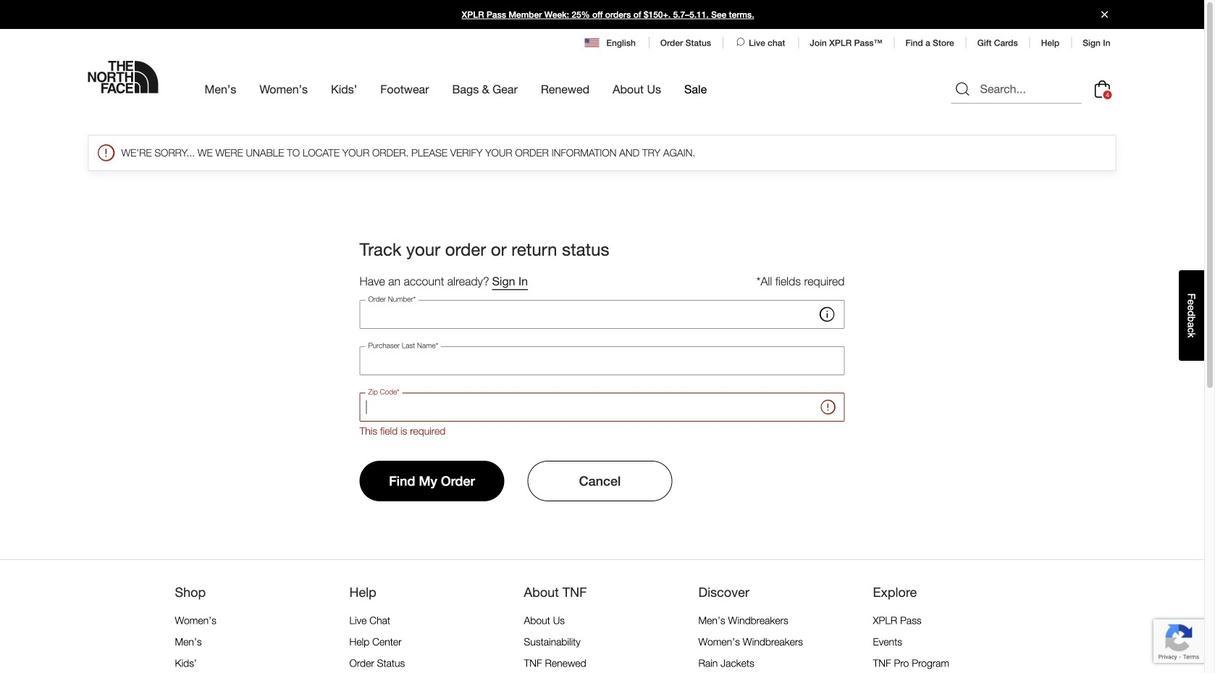 Task type: vqa. For each thing, say whether or not it's contained in the screenshot.
'TNF™ Logo Box Cuffed Beanie'
no



Task type: locate. For each thing, give the bounding box(es) containing it.
None text field
[[360, 300, 845, 329]]

search all image
[[955, 80, 972, 98]]

None text field
[[360, 346, 845, 375], [360, 393, 845, 422], [360, 346, 845, 375], [360, 393, 845, 422]]

the north face home page image
[[88, 61, 158, 93]]

alert
[[360, 425, 845, 438]]

info image
[[818, 304, 838, 325]]



Task type: describe. For each thing, give the bounding box(es) containing it.
close image
[[1096, 11, 1115, 18]]

Search search field
[[952, 75, 1082, 104]]



